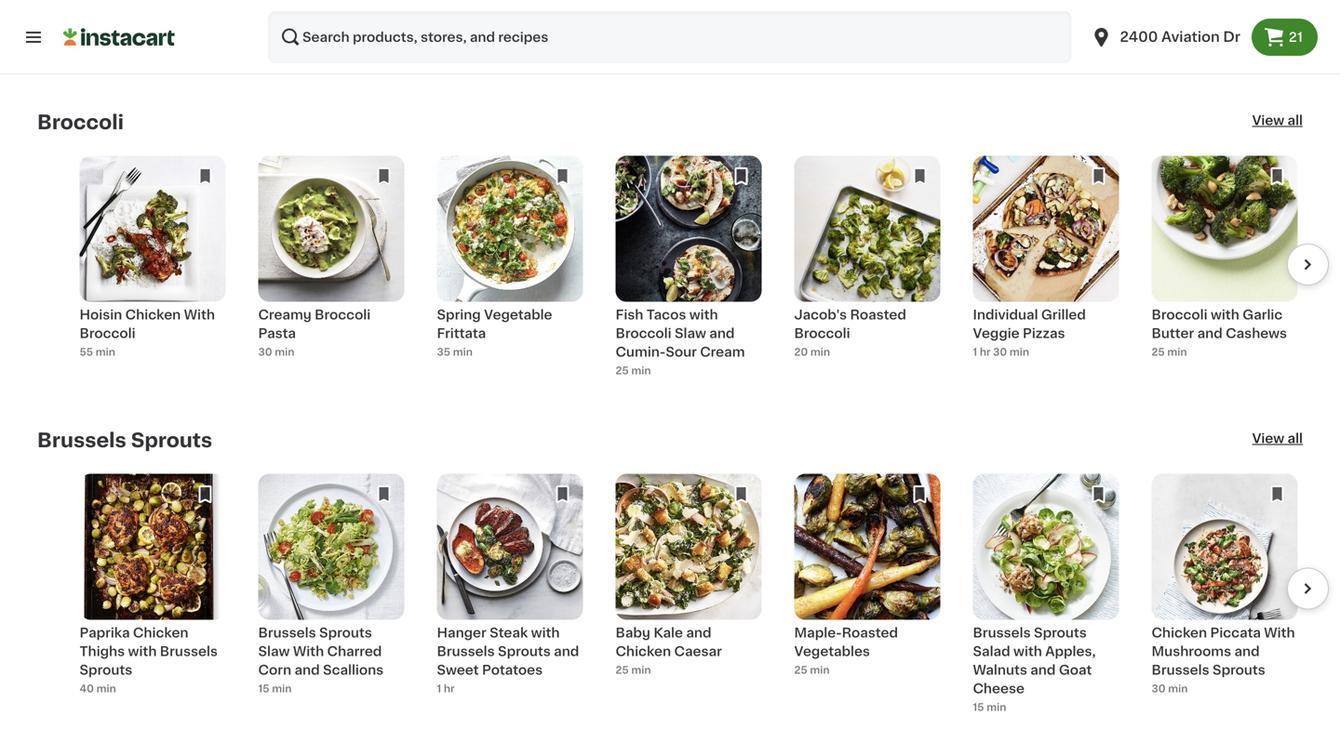 Task type: vqa. For each thing, say whether or not it's contained in the screenshot.
min associated with Maple-Roasted Vegetables
yes



Task type: describe. For each thing, give the bounding box(es) containing it.
min for paprika chicken thighs with brussels sprouts
[[96, 684, 116, 694]]

cheese inside beets with goat cheese 2 hr 20 min
[[258, 9, 310, 22]]

recipe card group containing broccoli with garlic butter and cashews
[[1152, 156, 1298, 385]]

smoked
[[616, 0, 671, 3]]

roasted beet and leek soup link
[[973, 0, 1119, 66]]

35 min
[[437, 347, 473, 357]]

mushrooms
[[1152, 645, 1231, 658]]

2400
[[1120, 30, 1158, 44]]

walnuts
[[973, 664, 1027, 677]]

30 for creamy broccoli pasta
[[258, 347, 272, 357]]

25 min for maple-roasted vegetables
[[794, 665, 830, 676]]

slaw inside fish tacos with broccoli slaw and cumin-sour cream
[[675, 327, 706, 340]]

cream
[[700, 346, 745, 359]]

broccoli inside creamy broccoli pasta
[[315, 308, 371, 321]]

15 min for brussels sprouts salad with apples, walnuts and goat cheese
[[973, 703, 1006, 713]]

jacob's
[[794, 308, 847, 321]]

dr
[[1223, 30, 1240, 44]]

min for fish tacos with broccoli slaw and cumin-sour cream
[[631, 366, 651, 376]]

beet inside the smoked trout and beet salad
[[616, 9, 647, 22]]

Search field
[[268, 11, 1072, 63]]

baby
[[616, 627, 650, 640]]

brussels sprouts slaw with charred corn and scallions
[[258, 627, 384, 677]]

hoisin chicken with broccoli
[[80, 308, 215, 340]]

item carousel region for broccoli
[[37, 156, 1329, 385]]

hr for 1 hr 20 min
[[1159, 29, 1169, 39]]

2 horizontal spatial 1
[[1152, 29, 1156, 39]]

35
[[437, 347, 450, 357]]

charred
[[327, 645, 382, 658]]

broccoli inside hoisin chicken with broccoli
[[80, 327, 135, 340]]

with inside beets with brown- butter breadcrumbs
[[837, 0, 865, 3]]

1 hr 20 min link
[[1152, 0, 1298, 66]]

25 min for fish tacos with broccoli slaw and cumin-sour cream
[[616, 366, 651, 376]]

salad inside the smoked trout and beet salad
[[650, 9, 688, 22]]

min inside 1 hr 20 min link
[[1188, 29, 1208, 39]]

and inside chicken piccata with mushrooms and brussels sprouts
[[1234, 645, 1260, 658]]

recipe card group containing creamy broccoli pasta
[[258, 156, 404, 385]]

cumin-
[[616, 346, 666, 359]]

steak inside hanger steak with brussels sprouts and sweet potatoes
[[490, 627, 528, 640]]

sprouts inside paprika chicken thighs with brussels sprouts
[[80, 664, 132, 677]]

apples,
[[1045, 645, 1096, 658]]

maple-roasted vegetables
[[794, 627, 898, 658]]

recipe card group containing fish tacos with broccoli slaw and cumin-sour cream
[[616, 156, 762, 385]]

min for brussels sprouts slaw with charred corn and scallions
[[272, 684, 292, 694]]

all for broccoli
[[1288, 114, 1303, 127]]

min for hoisin chicken with broccoli
[[96, 347, 115, 357]]

40
[[80, 684, 94, 694]]

25 for maple-roasted vegetables
[[794, 665, 808, 676]]

beets for beets with brown- butter breadcrumbs
[[794, 0, 833, 3]]

25 for fish tacos with broccoli slaw and cumin-sour cream
[[616, 366, 629, 376]]

30 min for chicken piccata with mushrooms and brussels sprouts
[[1152, 684, 1188, 694]]

chicken inside baby kale and chicken caesar
[[616, 645, 671, 658]]

1 for hanger steak with brussels sprouts and sweet potatoes
[[437, 684, 441, 694]]

beets with brown- butter breadcrumbs
[[794, 0, 931, 22]]

veggie
[[973, 327, 1020, 340]]

brussels inside paprika chicken thighs with brussels sprouts
[[160, 645, 218, 658]]

chicken inside paprika chicken thighs with brussels sprouts
[[133, 627, 188, 640]]

1 hr 30 min
[[973, 347, 1029, 357]]

20 min
[[794, 347, 830, 357]]

min inside beets with goat cheese 2 hr 20 min
[[297, 29, 316, 39]]

with inside paprika chicken thighs with brussels sprouts
[[128, 645, 157, 658]]

hr inside beets with goat cheese 2 hr 20 min
[[267, 29, 278, 39]]

recipe card group containing hanger steak with brussels sprouts and sweet potatoes
[[437, 474, 583, 703]]

55
[[80, 347, 93, 357]]

and inside the smoked trout and beet salad
[[712, 0, 738, 3]]

brussels sprouts salad with apples, walnuts and goat cheese
[[973, 627, 1096, 696]]

sweet
[[437, 664, 479, 677]]

15 min for brussels sprouts slaw with charred corn and scallions
[[258, 684, 292, 694]]

roasted beet and leek soup
[[973, 0, 1093, 22]]

chicken inside hoisin chicken with broccoli
[[125, 308, 181, 321]]

view for brussels sprouts
[[1252, 432, 1284, 445]]

beets with goat cheese 2 hr 20 min
[[258, 0, 366, 39]]

view for broccoli
[[1252, 114, 1284, 127]]

grilled
[[1041, 308, 1086, 321]]

paprika
[[80, 627, 130, 640]]

30 for chicken piccata with mushrooms and brussels sprouts
[[1152, 684, 1166, 694]]

with inside fish tacos with broccoli slaw and cumin-sour cream
[[689, 308, 718, 321]]

pizzas
[[1023, 327, 1065, 340]]

steak and beet salad with cheddar and pistachios
[[437, 0, 579, 40]]

brussels inside hanger steak with brussels sprouts and sweet potatoes
[[437, 645, 495, 658]]

jacob's roasted broccoli
[[794, 308, 906, 340]]

and inside fish tacos with broccoli slaw and cumin-sour cream
[[709, 327, 735, 340]]

individual
[[973, 308, 1038, 321]]

with inside brussels sprouts slaw with charred corn and scallions
[[293, 645, 324, 658]]

recipe card group containing individual grilled veggie pizzas
[[973, 156, 1119, 385]]

cashews
[[1226, 327, 1287, 340]]

recipe card group containing chicken piccata with mushrooms and brussels sprouts
[[1152, 474, 1298, 703]]

fish tacos with broccoli slaw and cumin-sour cream
[[616, 308, 745, 359]]

butter for broccoli with garlic butter and cashews
[[1152, 327, 1194, 340]]

goat inside beets with goat cheese 2 hr 20 min
[[332, 0, 366, 3]]

beet inside roasted beet and leek soup
[[1032, 0, 1064, 3]]

with inside broccoli with garlic butter and cashews
[[1211, 308, 1239, 321]]

and inside broccoli with garlic butter and cashews
[[1197, 327, 1223, 340]]

21
[[1289, 31, 1303, 44]]

25 min for broccoli with garlic butter and cashews
[[1152, 347, 1187, 357]]

sprouts inside brussels sprouts salad with apples, walnuts and goat cheese
[[1034, 627, 1087, 640]]

smoked trout and beet salad
[[616, 0, 738, 22]]

kale
[[654, 627, 683, 640]]

hr for 1 hr 30 min
[[980, 347, 991, 357]]

1 hr
[[437, 684, 455, 694]]

broccoli inside fish tacos with broccoli slaw and cumin-sour cream
[[616, 327, 671, 340]]

brown-
[[868, 0, 917, 3]]

salad inside steak and beet salad with cheddar and pistachios
[[542, 0, 579, 3]]

20 inside recipe card group
[[794, 347, 808, 357]]

view all for broccoli
[[1252, 114, 1303, 127]]

caesar
[[674, 645, 722, 658]]

beet inside steak and beet salad with cheddar and pistachios
[[507, 0, 539, 3]]

piccata
[[1210, 627, 1261, 640]]

30 min for creamy broccoli pasta
[[258, 347, 294, 357]]

with inside hoisin chicken with broccoli
[[184, 308, 215, 321]]

recipe card group containing jacob's roasted broccoli
[[794, 156, 940, 385]]

paprika chicken thighs with brussels sprouts
[[80, 627, 218, 677]]

hr for 1 hr
[[444, 684, 455, 694]]

with inside hanger steak with brussels sprouts and sweet potatoes
[[531, 627, 560, 640]]



Task type: locate. For each thing, give the bounding box(es) containing it.
21 button
[[1252, 19, 1318, 56]]

recipe card group containing brussels sprouts salad with apples, walnuts and goat cheese
[[973, 474, 1119, 715]]

min for jacob's roasted broccoli
[[810, 347, 830, 357]]

all
[[1288, 114, 1303, 127], [1288, 432, 1303, 445]]

roasted inside maple-roasted vegetables
[[842, 627, 898, 640]]

recipe card group containing spring vegetable frittata
[[437, 156, 583, 385]]

15 down "walnuts"
[[973, 703, 984, 713]]

cheese down "walnuts"
[[973, 683, 1025, 696]]

25 for broccoli with garlic butter and cashews
[[1152, 347, 1165, 357]]

broccoli with garlic butter and cashews
[[1152, 308, 1287, 340]]

30 min down pasta
[[258, 347, 294, 357]]

chicken inside chicken piccata with mushrooms and brussels sprouts
[[1152, 627, 1207, 640]]

beet
[[507, 0, 539, 3], [1032, 0, 1064, 3], [616, 9, 647, 22]]

25 down 'cumin-'
[[616, 366, 629, 376]]

and inside baby kale and chicken caesar
[[686, 627, 711, 640]]

hr down veggie
[[980, 347, 991, 357]]

0 horizontal spatial cheese
[[258, 9, 310, 22]]

maple-
[[794, 627, 842, 640]]

and
[[478, 0, 504, 3], [712, 0, 738, 3], [1067, 0, 1093, 3], [533, 9, 558, 22], [709, 327, 735, 340], [1197, 327, 1223, 340], [686, 627, 711, 640], [554, 645, 579, 658], [1234, 645, 1260, 658], [294, 664, 320, 677], [1030, 664, 1056, 677]]

0 horizontal spatial 30 min
[[258, 347, 294, 357]]

1 vertical spatial 15 min
[[973, 703, 1006, 713]]

individual grilled veggie pizzas
[[973, 308, 1086, 340]]

item carousel region
[[37, 156, 1329, 385], [37, 474, 1329, 715]]

frittata
[[437, 327, 486, 340]]

1 view all link from the top
[[1252, 111, 1303, 133]]

15 min
[[258, 684, 292, 694], [973, 703, 1006, 713]]

item carousel region for brussels sprouts
[[37, 474, 1329, 715]]

steak up pistachios
[[437, 0, 475, 3]]

butter inside beets with brown- butter breadcrumbs
[[794, 9, 837, 22]]

2 horizontal spatial beet
[[1032, 0, 1064, 3]]

with left creamy
[[184, 308, 215, 321]]

and inside brussels sprouts slaw with charred corn and scallions
[[294, 664, 320, 677]]

1 horizontal spatial goat
[[1059, 664, 1092, 677]]

garlic
[[1243, 308, 1283, 321]]

butter for beets with brown- butter breadcrumbs
[[794, 9, 837, 22]]

spring vegetable frittata
[[437, 308, 552, 340]]

brussels inside brussels sprouts salad with apples, walnuts and goat cheese
[[973, 627, 1031, 640]]

1 horizontal spatial steak
[[490, 627, 528, 640]]

recipe card group containing brussels sprouts slaw with charred corn and scallions
[[258, 474, 404, 703]]

hanger
[[437, 627, 486, 640]]

corn
[[258, 664, 291, 677]]

roasted up "vegetables"
[[842, 627, 898, 640]]

butter
[[794, 9, 837, 22], [1152, 327, 1194, 340]]

leek
[[973, 9, 1005, 22]]

25 min down baby on the left bottom of page
[[616, 665, 651, 676]]

item carousel region containing hoisin chicken with broccoli
[[37, 156, 1329, 385]]

0 horizontal spatial 15 min
[[258, 684, 292, 694]]

None search field
[[268, 11, 1072, 63]]

1 view all from the top
[[1252, 114, 1303, 127]]

0 vertical spatial butter
[[794, 9, 837, 22]]

15 min down "walnuts"
[[973, 703, 1006, 713]]

baby kale and chicken caesar
[[616, 627, 722, 658]]

15
[[258, 684, 269, 694], [973, 703, 984, 713]]

hr inside 1 hr 20 min link
[[1159, 29, 1169, 39]]

hr right the 2400
[[1159, 29, 1169, 39]]

0 vertical spatial 15
[[258, 684, 269, 694]]

beet up the cheddar
[[507, 0, 539, 3]]

25 min for baby kale and chicken caesar
[[616, 665, 651, 676]]

0 vertical spatial 15 min
[[258, 684, 292, 694]]

2400 aviation dr button
[[1079, 11, 1252, 63]]

with up pistachios
[[437, 9, 468, 22]]

0 horizontal spatial 1
[[437, 684, 441, 694]]

beet up the soup
[[1032, 0, 1064, 3]]

1 horizontal spatial beet
[[616, 9, 647, 22]]

0 vertical spatial 30 min
[[258, 347, 294, 357]]

brussels down 55
[[37, 431, 126, 450]]

item carousel region containing paprika chicken thighs with brussels sprouts
[[37, 474, 1329, 715]]

2 all from the top
[[1288, 432, 1303, 445]]

salad down trout
[[650, 9, 688, 22]]

0 horizontal spatial beet
[[507, 0, 539, 3]]

beets for beets with goat cheese 2 hr 20 min
[[258, 0, 297, 3]]

salad inside brussels sprouts salad with apples, walnuts and goat cheese
[[973, 645, 1010, 658]]

broccoli
[[37, 113, 124, 132], [315, 308, 371, 321], [1152, 308, 1208, 321], [80, 327, 135, 340], [616, 327, 671, 340], [794, 327, 850, 340]]

spring
[[437, 308, 481, 321]]

25 min
[[1152, 347, 1187, 357], [616, 366, 651, 376], [616, 665, 651, 676], [794, 665, 830, 676]]

0 vertical spatial cheese
[[258, 9, 310, 22]]

1 horizontal spatial butter
[[1152, 327, 1194, 340]]

beets inside beets with goat cheese 2 hr 20 min
[[258, 0, 297, 3]]

tacos
[[647, 308, 686, 321]]

thighs
[[80, 645, 125, 658]]

brussels inside brussels sprouts slaw with charred corn and scallions
[[258, 627, 316, 640]]

creamy broccoli pasta
[[258, 308, 371, 340]]

0 horizontal spatial steak
[[437, 0, 475, 3]]

30 down mushrooms
[[1152, 684, 1166, 694]]

butter left breadcrumbs
[[794, 9, 837, 22]]

25 min down broccoli with garlic butter and cashews
[[1152, 347, 1187, 357]]

pistachios
[[437, 27, 507, 40]]

15 for brussels sprouts slaw with charred corn and scallions
[[258, 684, 269, 694]]

view all for brussels sprouts
[[1252, 432, 1303, 445]]

1 horizontal spatial beets
[[794, 0, 833, 3]]

cheddar
[[471, 9, 530, 22]]

slaw
[[675, 327, 706, 340], [258, 645, 290, 658]]

1 vertical spatial salad
[[650, 9, 688, 22]]

1 vertical spatial view all
[[1252, 432, 1303, 445]]

30 min down mushrooms
[[1152, 684, 1188, 694]]

trout
[[674, 0, 709, 3]]

0 vertical spatial view all
[[1252, 114, 1303, 127]]

brussels down mushrooms
[[1152, 664, 1209, 677]]

salad up "walnuts"
[[973, 645, 1010, 658]]

1 vertical spatial item carousel region
[[37, 474, 1329, 715]]

roasted inside roasted beet and leek soup
[[973, 0, 1029, 3]]

20
[[280, 29, 294, 39], [1172, 29, 1185, 39], [794, 347, 808, 357]]

hr
[[267, 29, 278, 39], [1159, 29, 1169, 39], [980, 347, 991, 357], [444, 684, 455, 694]]

chicken down baby on the left bottom of page
[[616, 645, 671, 658]]

and inside brussels sprouts salad with apples, walnuts and goat cheese
[[1030, 664, 1056, 677]]

1 vertical spatial 15
[[973, 703, 984, 713]]

chicken
[[125, 308, 181, 321], [133, 627, 188, 640], [1152, 627, 1207, 640], [616, 645, 671, 658]]

0 horizontal spatial slaw
[[258, 645, 290, 658]]

broccoli inside jacob's roasted broccoli
[[794, 327, 850, 340]]

1 horizontal spatial 15
[[973, 703, 984, 713]]

2 view all from the top
[[1252, 432, 1303, 445]]

0 vertical spatial view all link
[[1252, 111, 1303, 133]]

sprouts inside chicken piccata with mushrooms and brussels sprouts
[[1213, 664, 1265, 677]]

recipe card group containing maple-roasted vegetables
[[794, 474, 940, 703]]

1 horizontal spatial cheese
[[973, 683, 1025, 696]]

steak
[[437, 0, 475, 3], [490, 627, 528, 640]]

recipe card group containing hoisin chicken with broccoli
[[80, 156, 226, 385]]

0 vertical spatial steak
[[437, 0, 475, 3]]

2400 aviation dr button
[[1090, 11, 1240, 63]]

25 down "vegetables"
[[794, 665, 808, 676]]

0 vertical spatial 1
[[1152, 29, 1156, 39]]

1 horizontal spatial 1
[[973, 347, 977, 357]]

1 horizontal spatial 30 min
[[1152, 684, 1188, 694]]

0 vertical spatial all
[[1288, 114, 1303, 127]]

brussels up "walnuts"
[[973, 627, 1031, 640]]

1 horizontal spatial 30
[[993, 347, 1007, 357]]

30 down pasta
[[258, 347, 272, 357]]

0 horizontal spatial 20
[[280, 29, 294, 39]]

1 hr 20 min
[[1152, 29, 1208, 39]]

min for maple-roasted vegetables
[[810, 665, 830, 676]]

1 horizontal spatial salad
[[650, 9, 688, 22]]

cheese up 2
[[258, 9, 310, 22]]

0 horizontal spatial beets
[[258, 0, 297, 3]]

goat inside brussels sprouts salad with apples, walnuts and goat cheese
[[1059, 664, 1092, 677]]

vegetables
[[794, 645, 870, 658]]

2 vertical spatial roasted
[[842, 627, 898, 640]]

25 min down "vegetables"
[[794, 665, 830, 676]]

1 vertical spatial steak
[[490, 627, 528, 640]]

0 vertical spatial slaw
[[675, 327, 706, 340]]

1 vertical spatial slaw
[[258, 645, 290, 658]]

sour
[[666, 346, 697, 359]]

20 inside beets with goat cheese 2 hr 20 min
[[280, 29, 294, 39]]

1 view from the top
[[1252, 114, 1284, 127]]

1 horizontal spatial 15 min
[[973, 703, 1006, 713]]

1 vertical spatial butter
[[1152, 327, 1194, 340]]

steak and beet salad with cheddar and pistachios link
[[437, 0, 583, 66]]

recipe card group
[[80, 156, 226, 385], [258, 156, 404, 385], [437, 156, 583, 385], [616, 156, 762, 385], [794, 156, 940, 385], [973, 156, 1119, 385], [1152, 156, 1298, 385], [80, 474, 226, 703], [258, 474, 404, 703], [437, 474, 583, 703], [616, 474, 762, 703], [794, 474, 940, 703], [973, 474, 1119, 715], [1152, 474, 1298, 703]]

1 vertical spatial roasted
[[850, 308, 906, 321]]

beets with brown- butter breadcrumbs link
[[794, 0, 940, 66]]

with inside brussels sprouts salad with apples, walnuts and goat cheese
[[1013, 645, 1042, 658]]

beets inside beets with brown- butter breadcrumbs
[[794, 0, 833, 3]]

2 horizontal spatial 20
[[1172, 29, 1185, 39]]

2 vertical spatial salad
[[973, 645, 1010, 658]]

and inside hanger steak with brussels sprouts and sweet potatoes
[[554, 645, 579, 658]]

creamy
[[258, 308, 312, 321]]

fish
[[616, 308, 643, 321]]

recipe card group containing paprika chicken thighs with brussels sprouts
[[80, 474, 226, 703]]

0 vertical spatial roasted
[[973, 0, 1029, 3]]

1 vertical spatial 30 min
[[1152, 684, 1188, 694]]

aviation
[[1161, 30, 1220, 44]]

brussels right thighs
[[160, 645, 218, 658]]

with inside steak and beet salad with cheddar and pistachios
[[437, 9, 468, 22]]

vegetable
[[484, 308, 552, 321]]

roasted
[[973, 0, 1029, 3], [850, 308, 906, 321], [842, 627, 898, 640]]

hr down sweet
[[444, 684, 455, 694]]

instacart logo image
[[63, 26, 175, 48]]

25 for baby kale and chicken caesar
[[616, 665, 629, 676]]

soup
[[1008, 9, 1043, 22]]

chicken piccata with mushrooms and brussels sprouts
[[1152, 627, 1295, 677]]

2 horizontal spatial 30
[[1152, 684, 1166, 694]]

all for brussels sprouts
[[1288, 432, 1303, 445]]

min for chicken piccata with mushrooms and brussels sprouts
[[1168, 684, 1188, 694]]

potatoes
[[482, 664, 543, 677]]

chicken right hoisin
[[125, 308, 181, 321]]

steak up potatoes
[[490, 627, 528, 640]]

beets up 2
[[258, 0, 297, 3]]

30
[[258, 347, 272, 357], [993, 347, 1007, 357], [1152, 684, 1166, 694]]

min
[[297, 29, 316, 39], [1188, 29, 1208, 39], [96, 347, 115, 357], [275, 347, 294, 357], [453, 347, 473, 357], [810, 347, 830, 357], [1010, 347, 1029, 357], [1167, 347, 1187, 357], [631, 366, 651, 376], [631, 665, 651, 676], [810, 665, 830, 676], [96, 684, 116, 694], [272, 684, 292, 694], [1168, 684, 1188, 694], [987, 703, 1006, 713]]

1 beets from the left
[[258, 0, 297, 3]]

chicken up mushrooms
[[1152, 627, 1207, 640]]

butter inside broccoli with garlic butter and cashews
[[1152, 327, 1194, 340]]

with inside beets with goat cheese 2 hr 20 min
[[301, 0, 329, 3]]

15 for brussels sprouts salad with apples, walnuts and goat cheese
[[973, 703, 984, 713]]

butter left the cashews in the right of the page
[[1152, 327, 1194, 340]]

1 horizontal spatial 20
[[794, 347, 808, 357]]

1 vertical spatial 1
[[973, 347, 977, 357]]

brussels down hanger
[[437, 645, 495, 658]]

beets left "brown-"
[[794, 0, 833, 3]]

roasted up the leek
[[973, 0, 1029, 3]]

sprouts inside hanger steak with brussels sprouts and sweet potatoes
[[498, 645, 551, 658]]

with inside chicken piccata with mushrooms and brussels sprouts
[[1264, 627, 1295, 640]]

0 vertical spatial view
[[1252, 114, 1284, 127]]

1 for individual grilled veggie pizzas
[[973, 347, 977, 357]]

15 min down corn
[[258, 684, 292, 694]]

0 horizontal spatial 30
[[258, 347, 272, 357]]

40 min
[[80, 684, 116, 694]]

view all link
[[1252, 111, 1303, 133], [1252, 429, 1303, 452]]

slaw up 'sour'
[[675, 327, 706, 340]]

0 vertical spatial item carousel region
[[37, 156, 1329, 385]]

salad
[[542, 0, 579, 3], [650, 9, 688, 22], [973, 645, 1010, 658]]

breadcrumbs
[[840, 9, 931, 22]]

0 horizontal spatial 15
[[258, 684, 269, 694]]

25
[[1152, 347, 1165, 357], [616, 366, 629, 376], [616, 665, 629, 676], [794, 665, 808, 676]]

min for brussels sprouts salad with apples, walnuts and goat cheese
[[987, 703, 1006, 713]]

2 view from the top
[[1252, 432, 1284, 445]]

2 view all link from the top
[[1252, 429, 1303, 452]]

roasted for broccoli
[[850, 308, 906, 321]]

hr right 2
[[267, 29, 278, 39]]

slaw up corn
[[258, 645, 290, 658]]

scallions
[[323, 664, 384, 677]]

goat
[[332, 0, 366, 3], [1059, 664, 1092, 677]]

salad left 'smoked' at the top of page
[[542, 0, 579, 3]]

1 vertical spatial goat
[[1059, 664, 1092, 677]]

and inside roasted beet and leek soup
[[1067, 0, 1093, 3]]

15 down corn
[[258, 684, 269, 694]]

min for creamy broccoli pasta
[[275, 347, 294, 357]]

min for spring vegetable frittata
[[453, 347, 473, 357]]

sprouts inside brussels sprouts slaw with charred corn and scallions
[[319, 627, 372, 640]]

view
[[1252, 114, 1284, 127], [1252, 432, 1284, 445]]

view all link for brussels sprouts
[[1252, 429, 1303, 452]]

steak inside steak and beet salad with cheddar and pistachios
[[437, 0, 475, 3]]

beets
[[258, 0, 297, 3], [794, 0, 833, 3]]

hanger steak with brussels sprouts and sweet potatoes
[[437, 627, 579, 677]]

55 min
[[80, 347, 115, 357]]

1 vertical spatial cheese
[[973, 683, 1025, 696]]

cheese inside brussels sprouts salad with apples, walnuts and goat cheese
[[973, 683, 1025, 696]]

0 horizontal spatial butter
[[794, 9, 837, 22]]

1 all from the top
[[1288, 114, 1303, 127]]

hoisin
[[80, 308, 122, 321]]

30 down veggie
[[993, 347, 1007, 357]]

25 min down 'cumin-'
[[616, 366, 651, 376]]

0 vertical spatial salad
[[542, 0, 579, 3]]

with right piccata
[[1264, 627, 1295, 640]]

2 item carousel region from the top
[[37, 474, 1329, 715]]

chicken right paprika
[[133, 627, 188, 640]]

roasted for brussels sprouts
[[842, 627, 898, 640]]

2 horizontal spatial salad
[[973, 645, 1010, 658]]

with left the charred
[[293, 645, 324, 658]]

min for broccoli with garlic butter and cashews
[[1167, 347, 1187, 357]]

brussels inside chicken piccata with mushrooms and brussels sprouts
[[1152, 664, 1209, 677]]

view all link for broccoli
[[1252, 111, 1303, 133]]

smoked trout and beet salad link
[[616, 0, 762, 66]]

brussels sprouts
[[37, 431, 212, 450]]

min for baby kale and chicken caesar
[[631, 665, 651, 676]]

2 vertical spatial 1
[[437, 684, 441, 694]]

25 down baby on the left bottom of page
[[616, 665, 629, 676]]

2
[[258, 29, 265, 39]]

2 beets from the left
[[794, 0, 833, 3]]

1 item carousel region from the top
[[37, 156, 1329, 385]]

30 min
[[258, 347, 294, 357], [1152, 684, 1188, 694]]

pasta
[[258, 327, 296, 340]]

0 vertical spatial goat
[[332, 0, 366, 3]]

brussels up corn
[[258, 627, 316, 640]]

recipe card group containing baby kale and chicken caesar
[[616, 474, 762, 703]]

0 horizontal spatial goat
[[332, 0, 366, 3]]

1 horizontal spatial slaw
[[675, 327, 706, 340]]

1 vertical spatial view all link
[[1252, 429, 1303, 452]]

with
[[301, 0, 329, 3], [837, 0, 865, 3], [689, 308, 718, 321], [1211, 308, 1239, 321], [531, 627, 560, 640], [128, 645, 157, 658], [1013, 645, 1042, 658]]

roasted right jacob's at the right top of the page
[[850, 308, 906, 321]]

25 down broccoli with garlic butter and cashews
[[1152, 347, 1165, 357]]

slaw inside brussels sprouts slaw with charred corn and scallions
[[258, 645, 290, 658]]

0 horizontal spatial salad
[[542, 0, 579, 3]]

1 vertical spatial view
[[1252, 432, 1284, 445]]

2400 aviation dr
[[1120, 30, 1240, 44]]

1 vertical spatial all
[[1288, 432, 1303, 445]]

broccoli inside broccoli with garlic butter and cashews
[[1152, 308, 1208, 321]]

roasted inside jacob's roasted broccoli
[[850, 308, 906, 321]]

beet down 'smoked' at the top of page
[[616, 9, 647, 22]]



